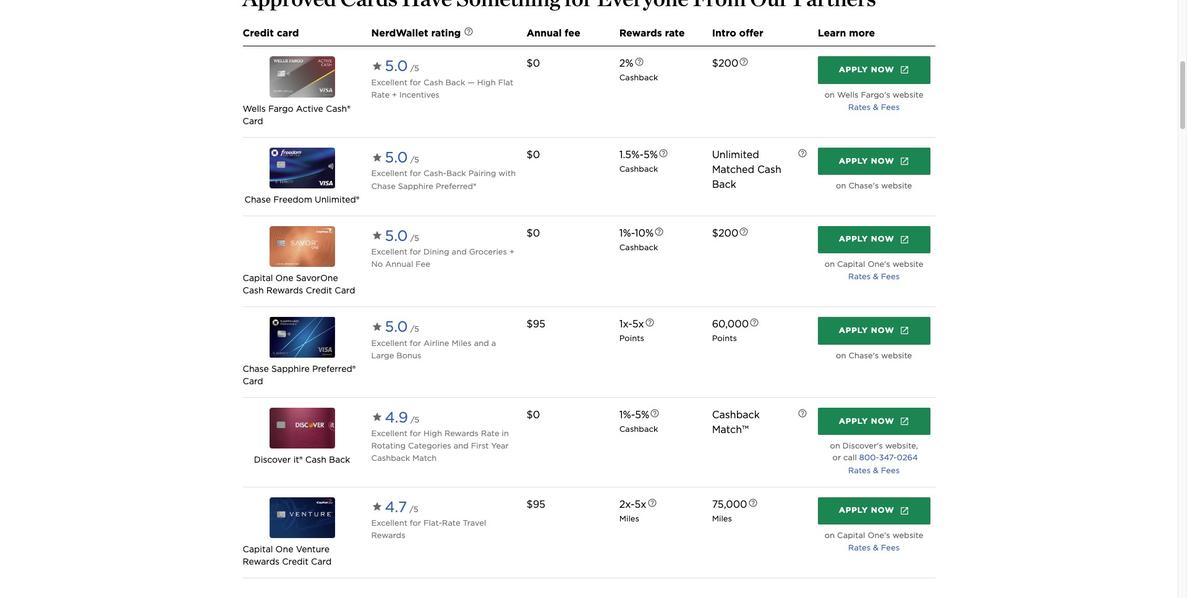Task type: locate. For each thing, give the bounding box(es) containing it.
apply
[[839, 65, 868, 74], [839, 156, 868, 166], [839, 235, 868, 244], [839, 326, 868, 335], [839, 417, 868, 426], [839, 506, 868, 515]]

apply for 1%-5%
[[839, 417, 868, 426]]

savorone
[[296, 274, 338, 283]]

0 vertical spatial $95
[[527, 319, 545, 330]]

groceries
[[469, 247, 507, 257]]

cashback up "match™"
[[712, 409, 760, 421]]

1 vertical spatial sapphire
[[272, 364, 310, 374]]

2 5.0 from the top
[[385, 149, 408, 166]]

3 excellent from the top
[[371, 247, 408, 257]]

1 vertical spatial and
[[474, 339, 489, 348]]

1 vertical spatial chase
[[245, 195, 271, 204]]

5%
[[644, 149, 658, 161], [635, 409, 650, 421]]

and right dining
[[452, 247, 467, 257]]

cashback down 1%-10%
[[619, 243, 658, 252]]

cash
[[424, 78, 443, 87], [757, 164, 782, 176], [243, 286, 264, 296], [305, 455, 326, 465]]

5.0 down the nerdwallet
[[385, 57, 408, 75]]

rates for 2%
[[849, 103, 871, 112]]

sapphire inside chase sapphire preferred® card
[[272, 364, 310, 374]]

high rewards rate in rotating categories and first year cashback match
[[371, 429, 509, 463]]

1 vertical spatial wells
[[243, 104, 266, 114]]

1 excellent from the top
[[371, 78, 408, 87]]

rate left incentives
[[371, 90, 390, 99]]

preferred®
[[436, 182, 476, 191], [312, 364, 356, 374]]

0 vertical spatial +
[[392, 90, 397, 99]]

0 vertical spatial wells
[[837, 90, 859, 99]]

rate inside cash back — high flat rate + incentives
[[371, 90, 390, 99]]

apply for 2%
[[839, 65, 868, 74]]

&
[[873, 103, 879, 112], [873, 272, 879, 282], [873, 466, 879, 476], [873, 544, 879, 553]]

/5
[[410, 64, 419, 73], [410, 155, 419, 165], [410, 234, 419, 243], [410, 325, 419, 334], [411, 415, 419, 425], [410, 505, 418, 514]]

on inside on discover's website, or call 800-347-0264 rates & fees
[[830, 442, 840, 451]]

fees for 2%
[[881, 103, 900, 112]]

cashback down 1%-5%
[[619, 425, 658, 434]]

card
[[277, 27, 299, 39]]

3 apply now from the top
[[839, 235, 895, 244]]

1 apply now link from the top
[[818, 57, 930, 84]]

preferred® inside chase sapphire preferred® card
[[312, 364, 356, 374]]

excellent for 1.5%-5%
[[371, 169, 408, 178]]

75,000
[[712, 499, 747, 511]]

3 rates & fees link from the top
[[849, 466, 900, 476]]

excellent for for 2x-5x
[[371, 519, 424, 528]]

2x-
[[619, 499, 635, 511]]

on chase's website for 1x-5x
[[836, 351, 912, 360]]

credit card
[[243, 27, 299, 39]]

1 vertical spatial cashback
[[371, 454, 410, 463]]

2 & from the top
[[873, 272, 879, 282]]

sapphire inside cash-back pairing with chase sapphire preferred®
[[398, 182, 433, 191]]

nerdwallet
[[371, 27, 428, 39]]

excellent for for 2%
[[371, 78, 424, 87]]

1 vertical spatial credit
[[306, 286, 332, 296]]

2 $200 from the top
[[712, 227, 739, 239]]

5 apply now link from the top
[[818, 408, 930, 435]]

4 apply now link from the top
[[818, 317, 930, 345]]

miles down 75,000
[[712, 514, 732, 524]]

back down matched
[[712, 179, 736, 191]]

rates inside "on wells fargo's website rates & fees"
[[849, 103, 871, 112]]

1 $95 from the top
[[527, 319, 545, 330]]

discover it® cash back image image
[[269, 408, 335, 449]]

one's
[[868, 260, 890, 269], [868, 531, 890, 540]]

0 vertical spatial chase's
[[849, 181, 879, 191]]

& inside "on wells fargo's website rates & fees"
[[873, 103, 879, 112]]

5.0 /5 up fee
[[385, 227, 419, 245]]

0 vertical spatial and
[[452, 247, 467, 257]]

1 $0 from the top
[[527, 58, 540, 70]]

3 5.0 from the top
[[385, 227, 408, 245]]

/5 inside 4.9 /5
[[411, 415, 419, 425]]

discover's
[[843, 442, 883, 451]]

apply now for 1x-5x
[[839, 326, 895, 335]]

1 vertical spatial 1%-
[[619, 409, 635, 421]]

rate left travel
[[442, 519, 461, 528]]

credit inside capital one savorone cash rewards credit card
[[306, 286, 332, 296]]

1 one's from the top
[[868, 260, 890, 269]]

sapphire
[[398, 182, 433, 191], [272, 364, 310, 374]]

1 horizontal spatial preferred®
[[436, 182, 476, 191]]

1 vertical spatial preferred®
[[312, 364, 356, 374]]

1 vertical spatial +
[[510, 247, 515, 257]]

2 now from the top
[[871, 156, 895, 166]]

intro offer details image for 1%-10%
[[739, 227, 749, 237]]

1 & from the top
[[873, 103, 879, 112]]

excellent up the rotating
[[371, 429, 408, 438]]

6 excellent for from the top
[[371, 519, 424, 528]]

credit left 'card'
[[243, 27, 274, 39]]

cashback down 1.5%-5%
[[619, 165, 658, 174]]

0 vertical spatial sapphire
[[398, 182, 433, 191]]

1 excellent for from the top
[[371, 78, 424, 87]]

/5 up incentives
[[410, 64, 419, 73]]

apply for 1%-10%
[[839, 235, 868, 244]]

0 vertical spatial preferred®
[[436, 182, 476, 191]]

credit
[[243, 27, 274, 39], [306, 286, 332, 296], [282, 557, 308, 567]]

0 vertical spatial $200
[[712, 58, 739, 70]]

reward rate details image right 2%
[[634, 57, 644, 67]]

miles
[[619, 514, 639, 524], [712, 514, 732, 524]]

6 apply now from the top
[[839, 506, 895, 515]]

cash-
[[424, 169, 447, 178]]

0 horizontal spatial sapphire
[[272, 364, 310, 374]]

2 cashback from the top
[[619, 165, 658, 174]]

rates for 1%-10%
[[849, 272, 871, 282]]

1 now from the top
[[871, 65, 895, 74]]

2 vertical spatial reward rate details image
[[645, 318, 655, 328]]

capital
[[837, 260, 865, 269], [243, 274, 273, 283], [837, 531, 865, 540], [243, 545, 273, 555]]

0 vertical spatial cashback
[[712, 409, 760, 421]]

rewards
[[619, 27, 662, 39], [266, 286, 303, 296], [445, 429, 479, 438], [371, 531, 406, 540], [243, 557, 279, 567]]

bonus
[[397, 351, 421, 360]]

now
[[871, 65, 895, 74], [871, 156, 895, 166], [871, 235, 895, 244], [871, 326, 895, 335], [871, 417, 895, 426], [871, 506, 895, 515]]

excellent down 4.7
[[371, 519, 408, 528]]

$200
[[712, 58, 739, 70], [712, 227, 739, 239]]

excellent up large
[[371, 339, 408, 348]]

1 vertical spatial $200
[[712, 227, 739, 239]]

website,
[[886, 442, 918, 451]]

2 1%- from the top
[[619, 409, 635, 421]]

0 vertical spatial reward rate details image
[[659, 149, 669, 158]]

reward rate details image right 1%-5%
[[650, 409, 660, 419]]

2 fees from the top
[[881, 272, 900, 282]]

0 horizontal spatial cashback
[[371, 454, 410, 463]]

reward rate details image right 1.5%-5%
[[659, 149, 669, 158]]

1 1%- from the top
[[619, 227, 635, 239]]

rewards inside 'capital one venture rewards credit card'
[[243, 557, 279, 567]]

for up fee
[[410, 247, 421, 257]]

1 horizontal spatial sapphire
[[398, 182, 433, 191]]

chase
[[371, 182, 396, 191], [245, 195, 271, 204], [243, 364, 269, 374]]

2 apply now link from the top
[[818, 148, 930, 175]]

annual left fee
[[527, 27, 562, 39]]

apply now link for 1x-5x
[[818, 317, 930, 345]]

4 now from the top
[[871, 326, 895, 335]]

cashback down the rotating
[[371, 454, 410, 463]]

4 5.0 from the top
[[385, 318, 408, 336]]

reward rate details image for 1%-10%
[[655, 227, 664, 237]]

wells inside wells fargo active cash® card
[[243, 104, 266, 114]]

1 vertical spatial on capital one's website rates & fees
[[825, 531, 924, 553]]

5 now from the top
[[871, 417, 895, 426]]

one left venture
[[276, 545, 293, 555]]

wells left fargo
[[243, 104, 266, 114]]

freedom
[[273, 195, 312, 204]]

5% for 5.0
[[644, 149, 658, 161]]

0 vertical spatial on chase's website
[[836, 181, 912, 191]]

& for 1%-10%
[[873, 272, 879, 282]]

0 vertical spatial 5%
[[644, 149, 658, 161]]

now for 2%
[[871, 65, 895, 74]]

1 vertical spatial one
[[276, 545, 293, 555]]

0 horizontal spatial high
[[424, 429, 442, 438]]

chase's for 5%
[[849, 181, 879, 191]]

6 for from the top
[[410, 519, 421, 528]]

it®
[[294, 455, 303, 465]]

0 vertical spatial one's
[[868, 260, 890, 269]]

capital one savorone cash rewards credit card image image
[[269, 226, 335, 267]]

4 excellent from the top
[[371, 339, 408, 348]]

1.5%-5%
[[619, 149, 658, 161]]

unlimited matched cash back
[[712, 149, 782, 191]]

6 now from the top
[[871, 506, 895, 515]]

intro offer details image for 1.5%-5%
[[798, 149, 808, 158]]

1 fees from the top
[[881, 103, 900, 112]]

unlimited
[[712, 149, 759, 161]]

apply now link for 1%-5%
[[818, 408, 930, 435]]

1 cashback from the top
[[619, 73, 658, 83]]

for for 1x-5x
[[410, 339, 421, 348]]

1 vertical spatial 5%
[[635, 409, 650, 421]]

0 vertical spatial chase
[[371, 182, 396, 191]]

fees inside "on wells fargo's website rates & fees"
[[881, 103, 900, 112]]

4.7 /5
[[385, 498, 418, 516]]

0 horizontal spatial rate
[[371, 90, 390, 99]]

discover it® cash back
[[254, 455, 350, 465]]

for
[[410, 78, 421, 87], [410, 169, 421, 178], [410, 247, 421, 257], [410, 339, 421, 348], [410, 429, 421, 438], [410, 519, 421, 528]]

/5 up bonus
[[410, 325, 419, 334]]

4 apply from the top
[[839, 326, 868, 335]]

excellent for for 1%-10%
[[371, 247, 424, 257]]

/5 for 1%-5%
[[411, 415, 419, 425]]

5 excellent from the top
[[371, 429, 408, 438]]

5x
[[632, 319, 644, 330], [635, 499, 647, 511]]

$0 for 1%-5%
[[527, 409, 540, 421]]

reward rate details image for 5.0
[[659, 149, 669, 158]]

2 apply from the top
[[839, 156, 868, 166]]

0 vertical spatial high
[[477, 78, 496, 87]]

and inside dining and groceries + no annual fee
[[452, 247, 467, 257]]

2 vertical spatial chase
[[243, 364, 269, 374]]

1 horizontal spatial rate
[[442, 519, 461, 528]]

2 rates from the top
[[849, 272, 871, 282]]

5.0 /5 for 1.5%-
[[385, 149, 419, 166]]

apply now for 1%-10%
[[839, 235, 895, 244]]

rate left in
[[481, 429, 499, 438]]

1 one from the top
[[276, 274, 293, 283]]

2 apply now from the top
[[839, 156, 895, 166]]

excellent left cash-
[[371, 169, 408, 178]]

3 fees from the top
[[881, 466, 900, 476]]

one's for 5.0
[[868, 260, 890, 269]]

for up bonus
[[410, 339, 421, 348]]

incentives
[[400, 90, 440, 99]]

rates & fees link
[[849, 103, 900, 112], [849, 272, 900, 282], [849, 466, 900, 476], [849, 544, 900, 553]]

capital one venture rewards credit card
[[243, 545, 332, 567]]

annual
[[527, 27, 562, 39], [385, 260, 413, 269]]

reward rate details image right the 1x-5x
[[645, 318, 655, 328]]

rewards down capital one venture rewards credit card image
[[243, 557, 279, 567]]

5.0 /5 up cash-back pairing with chase sapphire preferred®
[[385, 149, 419, 166]]

annual inside dining and groceries + no annual fee
[[385, 260, 413, 269]]

/5 right 4.7
[[410, 505, 418, 514]]

2 points from the left
[[712, 334, 737, 343]]

website inside "on wells fargo's website rates & fees"
[[893, 90, 924, 99]]

1 vertical spatial reward rate details image
[[655, 227, 664, 237]]

4 excellent for from the top
[[371, 339, 424, 348]]

1 horizontal spatial points
[[712, 334, 737, 343]]

1 $200 from the top
[[712, 58, 739, 70]]

0 vertical spatial annual
[[527, 27, 562, 39]]

1 on capital one's website rates & fees from the top
[[825, 260, 924, 282]]

travel
[[463, 519, 486, 528]]

5.0 up cash-back pairing with chase sapphire preferred®
[[385, 149, 408, 166]]

reward rate details image
[[634, 57, 644, 67], [655, 227, 664, 237], [645, 318, 655, 328]]

chase's for 5x
[[849, 351, 879, 360]]

excellent for 1%-5%
[[371, 429, 408, 438]]

1 vertical spatial rate
[[481, 429, 499, 438]]

rewards inside flat-rate travel rewards
[[371, 531, 406, 540]]

reward rate details image for 1x-5x
[[645, 318, 655, 328]]

and left a
[[474, 339, 489, 348]]

+
[[392, 90, 397, 99], [510, 247, 515, 257]]

fees inside on discover's website, or call 800-347-0264 rates & fees
[[881, 466, 900, 476]]

credit down 'savorone'
[[306, 286, 332, 296]]

5.0 up dining and groceries + no annual fee
[[385, 227, 408, 245]]

1 miles from the left
[[619, 514, 639, 524]]

2 miles from the left
[[712, 514, 732, 524]]

0 horizontal spatial annual
[[385, 260, 413, 269]]

5.0 /5 for 1x-
[[385, 318, 419, 336]]

+ right groceries
[[510, 247, 515, 257]]

/5 for 2x-5x
[[410, 505, 418, 514]]

2 horizontal spatial rate
[[481, 429, 499, 438]]

1 on chase's website from the top
[[836, 181, 912, 191]]

5 for from the top
[[410, 429, 421, 438]]

2 $0 from the top
[[527, 149, 540, 161]]

flat-
[[424, 519, 442, 528]]

2 rates & fees link from the top
[[849, 272, 900, 282]]

3 excellent for from the top
[[371, 247, 424, 257]]

one's for 4.7
[[868, 531, 890, 540]]

5.0 /5 for 1%-
[[385, 227, 419, 245]]

match
[[413, 454, 437, 463]]

2 chase's from the top
[[849, 351, 879, 360]]

4 & from the top
[[873, 544, 879, 553]]

0 horizontal spatial +
[[392, 90, 397, 99]]

3 for from the top
[[410, 247, 421, 257]]

high inside cash back — high flat rate + incentives
[[477, 78, 496, 87]]

4 rates & fees link from the top
[[849, 544, 900, 553]]

5.0 /5 up bonus
[[385, 318, 419, 336]]

miles down "2x-"
[[619, 514, 639, 524]]

back inside unlimited matched cash back
[[712, 179, 736, 191]]

rates & fees link for 5%
[[849, 466, 900, 476]]

0 vertical spatial reward rate details image
[[634, 57, 644, 67]]

0 vertical spatial rate
[[371, 90, 390, 99]]

cashback for 1.5%-5%
[[619, 165, 658, 174]]

intro offer details image for 2%
[[739, 57, 749, 67]]

2 $95 from the top
[[527, 499, 545, 511]]

cashback inside high rewards rate in rotating categories and first year cashback match
[[371, 454, 410, 463]]

+ left incentives
[[392, 90, 397, 99]]

rewards down 4.7
[[371, 531, 406, 540]]

347-
[[879, 454, 897, 463]]

apply now link for 1.5%-5%
[[818, 148, 930, 175]]

3 rates from the top
[[849, 466, 871, 476]]

5.0 for 1x-
[[385, 318, 408, 336]]

excellent up no
[[371, 247, 408, 257]]

3 & from the top
[[873, 466, 879, 476]]

2 excellent from the top
[[371, 169, 408, 178]]

back
[[446, 78, 465, 87], [447, 169, 466, 178], [712, 179, 736, 191], [329, 455, 350, 465]]

1 vertical spatial annual
[[385, 260, 413, 269]]

back left the —
[[446, 78, 465, 87]]

1 5.0 from the top
[[385, 57, 408, 75]]

back inside cash-back pairing with chase sapphire preferred®
[[447, 169, 466, 178]]

3 5.0 /5 from the top
[[385, 227, 419, 245]]

1 vertical spatial $95
[[527, 499, 545, 511]]

cash-back pairing with chase sapphire preferred®
[[371, 169, 516, 191]]

$95
[[527, 319, 545, 330], [527, 499, 545, 511]]

/5 inside 4.7 /5
[[410, 505, 418, 514]]

2 vertical spatial credit
[[282, 557, 308, 567]]

card inside capital one savorone cash rewards credit card
[[335, 286, 355, 296]]

4 5.0 /5 from the top
[[385, 318, 419, 336]]

apply now link
[[818, 57, 930, 84], [818, 148, 930, 175], [818, 226, 930, 253], [818, 317, 930, 345], [818, 408, 930, 435], [818, 498, 930, 525]]

chase sapphire preferred® card image image
[[269, 317, 335, 358]]

for left cash-
[[410, 169, 421, 178]]

credit down venture
[[282, 557, 308, 567]]

2 one's from the top
[[868, 531, 890, 540]]

wells
[[837, 90, 859, 99], [243, 104, 266, 114]]

3 $0 from the top
[[527, 227, 540, 239]]

3 now from the top
[[871, 235, 895, 244]]

6 apply from the top
[[839, 506, 868, 515]]

+ inside cash back — high flat rate + incentives
[[392, 90, 397, 99]]

credit inside 'capital one venture rewards credit card'
[[282, 557, 308, 567]]

offer
[[739, 27, 764, 39]]

rewards down 'savorone'
[[266, 286, 303, 296]]

1 for from the top
[[410, 78, 421, 87]]

4 rates from the top
[[849, 544, 871, 553]]

on inside "on wells fargo's website rates & fees"
[[825, 90, 835, 99]]

1 apply now from the top
[[839, 65, 895, 74]]

reward rate details image
[[659, 149, 669, 158], [650, 409, 660, 419], [647, 498, 657, 508]]

cashback for 2%
[[619, 73, 658, 83]]

3 cashback from the top
[[619, 243, 658, 252]]

$0 for 2%
[[527, 58, 540, 70]]

on
[[825, 90, 835, 99], [836, 181, 846, 191], [825, 260, 835, 269], [836, 351, 846, 360], [830, 442, 840, 451], [825, 531, 835, 540]]

1 vertical spatial 5x
[[635, 499, 647, 511]]

5.0 /5 down the nerdwallet
[[385, 57, 419, 75]]

5 apply from the top
[[839, 417, 868, 426]]

chase inside chase sapphire preferred® card
[[243, 364, 269, 374]]

points down 60,000
[[712, 334, 737, 343]]

fees
[[881, 103, 900, 112], [881, 272, 900, 282], [881, 466, 900, 476], [881, 544, 900, 553]]

excellent for for 1.5%-5%
[[371, 169, 424, 178]]

4 apply now from the top
[[839, 326, 895, 335]]

wells left fargo's at right
[[837, 90, 859, 99]]

0 horizontal spatial wells
[[243, 104, 266, 114]]

2 for from the top
[[410, 169, 421, 178]]

$0 for 1.5%-5%
[[527, 149, 540, 161]]

4 for from the top
[[410, 339, 421, 348]]

points
[[619, 334, 644, 343], [712, 334, 737, 343]]

1 horizontal spatial cashback
[[712, 409, 760, 421]]

5 apply now from the top
[[839, 417, 895, 426]]

0 horizontal spatial points
[[619, 334, 644, 343]]

card inside 'capital one venture rewards credit card'
[[311, 557, 332, 567]]

4 cashback from the top
[[619, 425, 658, 434]]

high right the —
[[477, 78, 496, 87]]

and inside high rewards rate in rotating categories and first year cashback match
[[454, 442, 469, 451]]

on chase's website
[[836, 181, 912, 191], [836, 351, 912, 360]]

sapphire down the chase sapphire preferred® card image
[[272, 364, 310, 374]]

for for 2%
[[410, 78, 421, 87]]

on discover's website, or call 800-347-0264 rates & fees
[[830, 442, 918, 476]]

2 vertical spatial and
[[454, 442, 469, 451]]

0 vertical spatial 5x
[[632, 319, 644, 330]]

1 horizontal spatial +
[[510, 247, 515, 257]]

1 apply from the top
[[839, 65, 868, 74]]

4 fees from the top
[[881, 544, 900, 553]]

apply now
[[839, 65, 895, 74], [839, 156, 895, 166], [839, 235, 895, 244], [839, 326, 895, 335], [839, 417, 895, 426], [839, 506, 895, 515]]

4.9
[[385, 409, 408, 427]]

2 on chase's website from the top
[[836, 351, 912, 360]]

$200 for 1%-10%
[[712, 227, 739, 239]]

cashback down 2%
[[619, 73, 658, 83]]

excellent for 2%
[[371, 78, 408, 87]]

5.0 for 1.5%-
[[385, 149, 408, 166]]

2 vertical spatial rate
[[442, 519, 461, 528]]

reward rate details image right 10% on the right top of the page
[[655, 227, 664, 237]]

preferred® down the chase sapphire preferred® card image
[[312, 364, 356, 374]]

1 points from the left
[[619, 334, 644, 343]]

for up incentives
[[410, 78, 421, 87]]

/5 right 4.9 on the bottom
[[411, 415, 419, 425]]

/5 up fee
[[410, 234, 419, 243]]

with
[[499, 169, 516, 178]]

$0
[[527, 58, 540, 70], [527, 149, 540, 161], [527, 227, 540, 239], [527, 409, 540, 421]]

excellent for 1x-5x
[[371, 339, 408, 348]]

1 horizontal spatial miles
[[712, 514, 732, 524]]

rewards up first
[[445, 429, 479, 438]]

points down the 1x-5x
[[619, 334, 644, 343]]

annual right no
[[385, 260, 413, 269]]

2 excellent for from the top
[[371, 169, 424, 178]]

1 rates from the top
[[849, 103, 871, 112]]

1 horizontal spatial wells
[[837, 90, 859, 99]]

0 horizontal spatial miles
[[619, 514, 639, 524]]

miles for 75,000
[[712, 514, 732, 524]]

0 horizontal spatial preferred®
[[312, 364, 356, 374]]

apply for 2x-5x
[[839, 506, 868, 515]]

chase's
[[849, 181, 879, 191], [849, 351, 879, 360]]

sapphire down cash-
[[398, 182, 433, 191]]

3 apply from the top
[[839, 235, 868, 244]]

high up categories
[[424, 429, 442, 438]]

5% for 4.9
[[635, 409, 650, 421]]

5.0 up bonus
[[385, 318, 408, 336]]

excellent up incentives
[[371, 78, 408, 87]]

1 chase's from the top
[[849, 181, 879, 191]]

intro offer details image
[[739, 57, 749, 67], [798, 149, 808, 158], [739, 227, 749, 237], [750, 318, 759, 328], [798, 409, 808, 419], [748, 498, 758, 508]]

chase freedom unlimited® image image
[[269, 148, 335, 188]]

apply now for 2x-5x
[[839, 506, 895, 515]]

1 vertical spatial one's
[[868, 531, 890, 540]]

2 5.0 /5 from the top
[[385, 149, 419, 166]]

back left pairing
[[447, 169, 466, 178]]

5 excellent for from the top
[[371, 429, 424, 438]]

and left first
[[454, 442, 469, 451]]

rewards up 2%
[[619, 27, 662, 39]]

back inside cash back — high flat rate + incentives
[[446, 78, 465, 87]]

0 vertical spatial one
[[276, 274, 293, 283]]

preferred® down cash-
[[436, 182, 476, 191]]

for up categories
[[410, 429, 421, 438]]

1 vertical spatial on chase's website
[[836, 351, 912, 360]]

0 vertical spatial 1%-
[[619, 227, 635, 239]]

one inside capital one savorone cash rewards credit card
[[276, 274, 293, 283]]

excellent for 1%-10%
[[371, 247, 408, 257]]

6 excellent from the top
[[371, 519, 408, 528]]

dining
[[424, 247, 449, 257]]

one left 'savorone'
[[276, 274, 293, 283]]

1 vertical spatial chase's
[[849, 351, 879, 360]]

1 vertical spatial high
[[424, 429, 442, 438]]

cashback
[[619, 73, 658, 83], [619, 165, 658, 174], [619, 243, 658, 252], [619, 425, 658, 434]]

3 apply now link from the top
[[818, 226, 930, 253]]

4 $0 from the top
[[527, 409, 540, 421]]

reward rate details image right 2x-5x
[[647, 498, 657, 508]]

and
[[452, 247, 467, 257], [474, 339, 489, 348], [454, 442, 469, 451]]

1 vertical spatial reward rate details image
[[650, 409, 660, 419]]

6 apply now link from the top
[[818, 498, 930, 525]]

1 horizontal spatial high
[[477, 78, 496, 87]]

2 one from the top
[[276, 545, 293, 555]]

0 vertical spatial on capital one's website rates & fees
[[825, 260, 924, 282]]

2 on capital one's website rates & fees from the top
[[825, 531, 924, 553]]

one inside 'capital one venture rewards credit card'
[[276, 545, 293, 555]]

2 vertical spatial reward rate details image
[[647, 498, 657, 508]]

for left flat-
[[410, 519, 421, 528]]

/5 up cash-back pairing with chase sapphire preferred®
[[410, 155, 419, 165]]

on capital one's website rates & fees for 4.7
[[825, 531, 924, 553]]



Task type: describe. For each thing, give the bounding box(es) containing it.
cashback match™
[[712, 409, 760, 436]]

capital one savorone cash rewards credit card
[[243, 274, 355, 296]]

rates & fees link for 5x
[[849, 544, 900, 553]]

apply now for 2%
[[839, 65, 895, 74]]

card inside wells fargo active cash® card
[[243, 116, 263, 126]]

rates & fees link for 10%
[[849, 272, 900, 282]]

1x-5x
[[619, 319, 644, 330]]

airline
[[424, 339, 449, 348]]

2%
[[619, 58, 634, 70]]

now for 2x-5x
[[871, 506, 895, 515]]

reward rate details image for 4.7
[[647, 498, 657, 508]]

now for 1x-5x
[[871, 326, 895, 335]]

apply now link for 2%
[[818, 57, 930, 84]]

on for 2x-5x
[[825, 531, 835, 540]]

rates for 2x-5x
[[849, 544, 871, 553]]

capital inside 'capital one venture rewards credit card'
[[243, 545, 273, 555]]

for for 1%-10%
[[410, 247, 421, 257]]

—
[[468, 78, 475, 87]]

preferred® inside cash-back pairing with chase sapphire preferred®
[[436, 182, 476, 191]]

5.0 for 1%-
[[385, 227, 408, 245]]

800-
[[859, 454, 879, 463]]

cash inside capital one savorone cash rewards credit card
[[243, 286, 264, 296]]

intro offer details image for 1%-5%
[[798, 409, 808, 419]]

& for 2x-5x
[[873, 544, 879, 553]]

apply now for 1%-5%
[[839, 417, 895, 426]]

excellent for for 1%-5%
[[371, 429, 424, 438]]

capital inside capital one savorone cash rewards credit card
[[243, 274, 273, 283]]

airline miles and a large bonus
[[371, 339, 496, 360]]

4.9 /5
[[385, 409, 419, 427]]

wells inside "on wells fargo's website rates & fees"
[[837, 90, 859, 99]]

rates inside on discover's website, or call 800-347-0264 rates & fees
[[849, 466, 871, 476]]

0 vertical spatial credit
[[243, 27, 274, 39]]

now for 1%-5%
[[871, 417, 895, 426]]

rate inside flat-rate travel rewards
[[442, 519, 461, 528]]

and inside airline miles and a large bonus
[[474, 339, 489, 348]]

on for 1%-10%
[[825, 260, 835, 269]]

call
[[844, 454, 857, 463]]

2x-5x
[[619, 499, 647, 511]]

cashback for 1%-10%
[[619, 243, 658, 252]]

now for 1%-10%
[[871, 235, 895, 244]]

fees for 1%-10%
[[881, 272, 900, 282]]

matched
[[712, 164, 755, 176]]

chase sapphire preferred® card
[[243, 364, 356, 386]]

high inside high rewards rate in rotating categories and first year cashback match
[[424, 429, 442, 438]]

fargo's
[[861, 90, 890, 99]]

1 rates & fees link from the top
[[849, 103, 900, 112]]

one for 5.0
[[276, 274, 293, 283]]

now for 1.5%-5%
[[871, 156, 895, 166]]

fargo
[[268, 104, 293, 114]]

excellent for for 1x-5x
[[371, 339, 424, 348]]

website for 2%
[[893, 90, 924, 99]]

1 5.0 /5 from the top
[[385, 57, 419, 75]]

website for 1%-10%
[[893, 260, 924, 269]]

60,000
[[712, 319, 749, 330]]

/5 for 1%-10%
[[410, 234, 419, 243]]

learn more
[[818, 27, 875, 39]]

on capital one's website rates & fees for 5.0
[[825, 260, 924, 282]]

or
[[833, 454, 841, 463]]

nerdwallet rating
[[371, 27, 461, 39]]

unlimited®
[[315, 195, 360, 204]]

800-347-0264 link
[[859, 454, 918, 463]]

flat-rate travel rewards
[[371, 519, 486, 540]]

no
[[371, 260, 383, 269]]

5x for 4.7
[[635, 499, 647, 511]]

intro
[[712, 27, 736, 39]]

& for 2%
[[873, 103, 879, 112]]

for for 1%-5%
[[410, 429, 421, 438]]

miles for 2x-5x
[[619, 514, 639, 524]]

wells fargo active cash® card image image
[[269, 57, 335, 98]]

1 horizontal spatial annual
[[527, 27, 562, 39]]

$95 for 4.7
[[527, 499, 545, 511]]

5x for 5.0
[[632, 319, 644, 330]]

excellent for 2x-5x
[[371, 519, 408, 528]]

chase for $0
[[245, 195, 271, 204]]

year
[[491, 442, 509, 451]]

fee
[[416, 260, 430, 269]]

1%-10%
[[619, 227, 654, 239]]

apply now for 1.5%-5%
[[839, 156, 895, 166]]

$95 for 5.0
[[527, 319, 545, 330]]

1%-5%
[[619, 409, 650, 421]]

on for 2%
[[825, 90, 835, 99]]

on chase's website for 1.5%-5%
[[836, 181, 912, 191]]

rewards rate
[[619, 27, 685, 39]]

cash®
[[326, 104, 351, 114]]

rewards inside capital one savorone cash rewards credit card
[[266, 286, 303, 296]]

pairing
[[469, 169, 496, 178]]

chase freedom unlimited®
[[245, 195, 360, 204]]

capital one venture rewards credit card image image
[[269, 498, 335, 539]]

apply for 1x-5x
[[839, 326, 868, 335]]

venture
[[296, 545, 330, 555]]

for for 1.5%-5%
[[410, 169, 421, 178]]

reward rate details image for 2%
[[634, 57, 644, 67]]

$0 for 1%-10%
[[527, 227, 540, 239]]

points for 1x-5x
[[619, 334, 644, 343]]

active
[[296, 104, 323, 114]]

flat
[[498, 78, 513, 87]]

more
[[849, 27, 875, 39]]

miles
[[452, 339, 472, 348]]

large
[[371, 351, 394, 360]]

a
[[491, 339, 496, 348]]

1%- for 4.9
[[619, 409, 635, 421]]

intro offer
[[712, 27, 764, 39]]

discover
[[254, 455, 291, 465]]

0264
[[897, 454, 918, 463]]

cashback for 1%-5%
[[619, 425, 658, 434]]

back right it®
[[329, 455, 350, 465]]

chase for $95
[[243, 364, 269, 374]]

first
[[471, 442, 489, 451]]

categories
[[408, 442, 451, 451]]

1.5%-
[[619, 149, 644, 161]]

rotating
[[371, 442, 406, 451]]

how are nerdwallet's ratings determined? image
[[464, 27, 474, 37]]

fee
[[565, 27, 581, 39]]

$200 for 2%
[[712, 58, 739, 70]]

website for 2x-5x
[[893, 531, 924, 540]]

points for 60,000
[[712, 334, 737, 343]]

& inside on discover's website, or call 800-347-0264 rates & fees
[[873, 466, 879, 476]]

/5 for 2%
[[410, 64, 419, 73]]

cash inside unlimited matched cash back
[[757, 164, 782, 176]]

rating
[[431, 27, 461, 39]]

one for 4.7
[[276, 545, 293, 555]]

fees for 2x-5x
[[881, 544, 900, 553]]

dining and groceries + no annual fee
[[371, 247, 515, 269]]

cash back — high flat rate + incentives
[[371, 78, 513, 99]]

/5 for 1x-5x
[[410, 325, 419, 334]]

learn
[[818, 27, 846, 39]]

wells fargo active cash® card
[[243, 104, 351, 126]]

cash inside cash back — high flat rate + incentives
[[424, 78, 443, 87]]

+ inside dining and groceries + no annual fee
[[510, 247, 515, 257]]

apply for 1.5%-5%
[[839, 156, 868, 166]]

rewards inside high rewards rate in rotating categories and first year cashback match
[[445, 429, 479, 438]]

card inside chase sapphire preferred® card
[[243, 376, 263, 386]]

rate inside high rewards rate in rotating categories and first year cashback match
[[481, 429, 499, 438]]

on for 1%-5%
[[830, 442, 840, 451]]

10%
[[635, 227, 654, 239]]

on wells fargo's website rates & fees
[[825, 90, 924, 112]]

1%- for 5.0
[[619, 227, 635, 239]]

apply now link for 1%-10%
[[818, 226, 930, 253]]

match™
[[712, 424, 749, 436]]

annual fee
[[527, 27, 581, 39]]

chase inside cash-back pairing with chase sapphire preferred®
[[371, 182, 396, 191]]

4.7
[[385, 498, 407, 516]]

1x-
[[619, 319, 632, 330]]

rate
[[665, 27, 685, 39]]

in
[[502, 429, 509, 438]]

for for 2x-5x
[[410, 519, 421, 528]]



Task type: vqa. For each thing, say whether or not it's contained in the screenshot.
Funto Omojola'S Profile Picture
no



